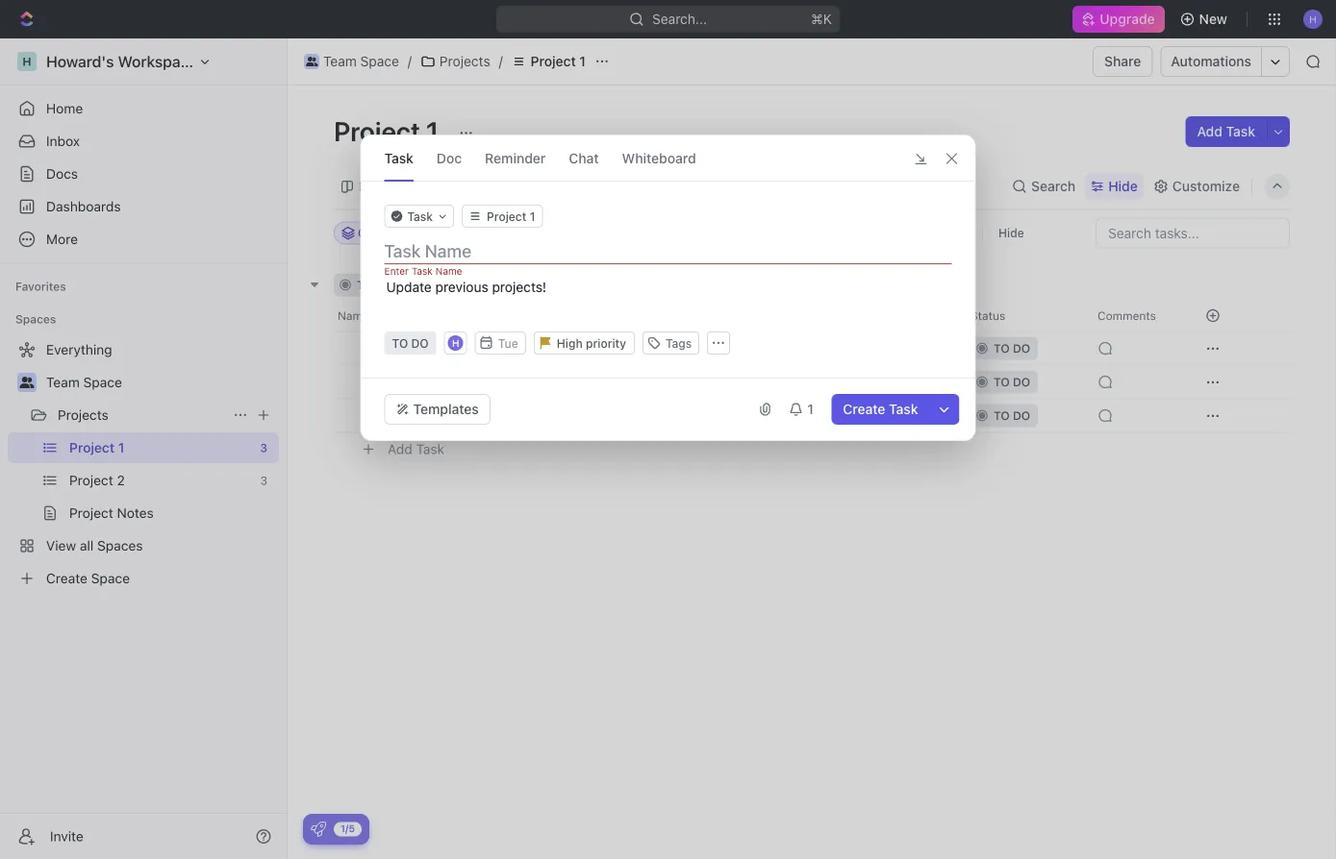 Task type: describe. For each thing, give the bounding box(es) containing it.
share button
[[1093, 46, 1153, 77]]

sidebar navigation
[[0, 38, 288, 860]]

project 1 inside project 1 link
[[531, 53, 586, 69]]

doc button
[[437, 136, 462, 181]]

2
[[420, 374, 429, 390]]

task inside dropdown button
[[407, 210, 433, 223]]

previous
[[435, 279, 488, 295]]

0 vertical spatial team space
[[323, 53, 399, 69]]

add task for top add task button
[[1197, 124, 1255, 139]]

whiteboard button
[[622, 136, 696, 181]]

task button
[[384, 136, 414, 181]]

doc
[[437, 150, 462, 166]]

tags
[[666, 337, 692, 350]]

task up board at the top of the page
[[384, 150, 414, 166]]

to do inside dropdown button
[[392, 337, 429, 350]]

add for top add task button
[[1197, 124, 1223, 139]]

1 horizontal spatial project
[[531, 53, 576, 69]]

0 horizontal spatial project 1
[[334, 115, 445, 147]]

projects!
[[492, 279, 547, 295]]

high priority button
[[534, 332, 635, 355]]

task down task 3
[[416, 442, 444, 458]]

task 3 link
[[383, 402, 667, 430]]

spaces
[[15, 313, 56, 326]]

space inside tree
[[83, 375, 122, 391]]

do inside dropdown button
[[411, 337, 429, 350]]

hide inside hide button
[[998, 227, 1024, 240]]

‎task for ‎task 1
[[388, 341, 417, 356]]

search
[[1031, 178, 1076, 194]]

0 horizontal spatial projects link
[[58, 400, 225, 431]]

to inside dropdown button
[[392, 337, 408, 350]]

2 vertical spatial add task button
[[379, 438, 452, 461]]

0 vertical spatial 3
[[416, 278, 423, 292]]

1 horizontal spatial team space link
[[299, 50, 404, 73]]

inbox link
[[8, 126, 279, 157]]

3 inside task 3 link
[[420, 408, 429, 424]]

1 horizontal spatial add
[[476, 278, 498, 292]]

templates button
[[384, 394, 490, 425]]

customize button
[[1147, 173, 1246, 200]]

tags button
[[642, 332, 700, 355]]

2 / from the left
[[499, 53, 503, 69]]

‎task 1
[[388, 341, 427, 356]]

upgrade link
[[1073, 6, 1165, 33]]

projects inside the sidebar navigation
[[58, 407, 108, 423]]

dialog containing task
[[360, 135, 976, 442]]

0 horizontal spatial project
[[334, 115, 420, 147]]

high priority button
[[534, 332, 635, 355]]

new button
[[1172, 4, 1239, 35]]

Search tasks... text field
[[1097, 219, 1289, 248]]

tags button
[[642, 332, 700, 355]]

1 button
[[780, 394, 824, 425]]

customize
[[1172, 178, 1240, 194]]

1 vertical spatial add task button
[[453, 274, 535, 297]]

whiteboard
[[622, 150, 696, 166]]

hide button
[[1085, 173, 1144, 200]]

‎task for ‎task 2
[[388, 374, 417, 390]]

reminder button
[[485, 136, 546, 181]]

create task
[[843, 402, 918, 417]]

favorites
[[15, 280, 66, 293]]

0 vertical spatial team
[[323, 53, 357, 69]]

dashboards link
[[8, 191, 279, 222]]

‎task 2
[[388, 374, 429, 390]]

table
[[655, 178, 689, 194]]

automations
[[1171, 53, 1251, 69]]

search button
[[1006, 173, 1081, 200]]

docs link
[[8, 159, 279, 190]]

gantt link
[[580, 173, 619, 200]]

team inside the sidebar navigation
[[46, 375, 80, 391]]

task right previous
[[501, 278, 527, 292]]

search...
[[652, 11, 707, 27]]

1 inside button
[[807, 402, 814, 417]]

1/5
[[341, 824, 355, 835]]

⌘k
[[811, 11, 832, 27]]

inbox
[[46, 133, 80, 149]]

Task Name text field
[[384, 240, 956, 263]]

h button
[[446, 334, 465, 353]]

high
[[557, 336, 583, 350]]



Task type: locate. For each thing, give the bounding box(es) containing it.
to do
[[357, 278, 394, 292], [392, 337, 429, 350]]

tree inside the sidebar navigation
[[8, 335, 279, 594]]

‎task inside ‎task 1 link
[[388, 341, 417, 356]]

0 horizontal spatial team space
[[46, 375, 122, 391]]

to
[[357, 278, 373, 292], [392, 337, 408, 350]]

task button
[[384, 205, 454, 228]]

0 vertical spatial space
[[360, 53, 399, 69]]

templates
[[413, 402, 479, 417]]

add task button up customize
[[1186, 116, 1267, 147]]

1 horizontal spatial team space
[[323, 53, 399, 69]]

automations button
[[1161, 47, 1261, 76]]

hide
[[1108, 178, 1138, 194], [998, 227, 1024, 240]]

update
[[386, 279, 432, 295]]

space right user group image
[[83, 375, 122, 391]]

0 vertical spatial ‎task
[[388, 341, 417, 356]]

task up customize
[[1226, 124, 1255, 139]]

0 horizontal spatial hide
[[998, 227, 1024, 240]]

team space right user group icon
[[323, 53, 399, 69]]

team
[[323, 53, 357, 69], [46, 375, 80, 391]]

2 vertical spatial add task
[[388, 442, 444, 458]]

task inside button
[[889, 402, 918, 417]]

‎task up ‎task 2
[[388, 341, 417, 356]]

high priority
[[557, 336, 626, 350]]

list
[[432, 178, 455, 194]]

add for bottommost add task button
[[388, 442, 412, 458]]

1 vertical spatial projects
[[58, 407, 108, 423]]

1 vertical spatial team
[[46, 375, 80, 391]]

0 vertical spatial hide
[[1108, 178, 1138, 194]]

‎task 2 link
[[383, 368, 667, 396]]

do up the to do dropdown button on the left top of the page
[[376, 278, 394, 292]]

h
[[452, 338, 459, 349]]

2 vertical spatial add
[[388, 442, 412, 458]]

tree
[[8, 335, 279, 594]]

0 vertical spatial add task
[[1197, 124, 1255, 139]]

task 3
[[388, 408, 429, 424]]

add
[[1197, 124, 1223, 139], [476, 278, 498, 292], [388, 442, 412, 458]]

0 vertical spatial to
[[357, 278, 373, 292]]

hide inside hide dropdown button
[[1108, 178, 1138, 194]]

1 horizontal spatial projects link
[[415, 50, 495, 73]]

onboarding checklist button element
[[311, 822, 326, 838]]

home
[[46, 101, 83, 116]]

gantt
[[584, 178, 619, 194]]

1 horizontal spatial project 1
[[531, 53, 586, 69]]

1 vertical spatial project
[[334, 115, 420, 147]]

1 vertical spatial to
[[392, 337, 408, 350]]

add task button up the h
[[453, 274, 535, 297]]

1 vertical spatial do
[[411, 337, 429, 350]]

1 vertical spatial ‎task
[[388, 374, 417, 390]]

to do up the to do dropdown button on the left top of the page
[[357, 278, 394, 292]]

1 horizontal spatial hide
[[1108, 178, 1138, 194]]

1 vertical spatial add
[[476, 278, 498, 292]]

priority
[[586, 336, 626, 350]]

3 left previous
[[416, 278, 423, 292]]

1 vertical spatial to do
[[392, 337, 429, 350]]

team right user group image
[[46, 375, 80, 391]]

chat button
[[569, 136, 599, 181]]

do left the h
[[411, 337, 429, 350]]

1 vertical spatial add task
[[476, 278, 527, 292]]

task
[[1226, 124, 1255, 139], [384, 150, 414, 166], [407, 210, 433, 223], [501, 278, 527, 292], [889, 402, 918, 417], [388, 408, 417, 424], [416, 442, 444, 458]]

0 horizontal spatial projects
[[58, 407, 108, 423]]

create
[[843, 402, 885, 417]]

to left update
[[357, 278, 373, 292]]

docs
[[46, 166, 78, 182]]

0 vertical spatial project 1
[[531, 53, 586, 69]]

1 button
[[780, 394, 824, 425]]

calendar link
[[487, 173, 548, 200]]

0 vertical spatial do
[[376, 278, 394, 292]]

1 horizontal spatial do
[[411, 337, 429, 350]]

1 vertical spatial team space link
[[46, 367, 275, 398]]

1 horizontal spatial /
[[499, 53, 503, 69]]

‎task left '2'
[[388, 374, 417, 390]]

‎task inside ‎task 2 link
[[388, 374, 417, 390]]

1 horizontal spatial add task
[[476, 278, 527, 292]]

1 horizontal spatial team
[[323, 53, 357, 69]]

1 vertical spatial space
[[83, 375, 122, 391]]

task down ‎task 2
[[388, 408, 417, 424]]

‎task 1 link
[[383, 335, 667, 363]]

0 horizontal spatial to
[[357, 278, 373, 292]]

3 down '2'
[[420, 408, 429, 424]]

project
[[531, 53, 576, 69], [334, 115, 420, 147]]

invite
[[50, 829, 83, 845]]

user group image
[[20, 377, 34, 389]]

to do up ‎task 2
[[392, 337, 429, 350]]

share
[[1104, 53, 1141, 69]]

0 horizontal spatial add task
[[388, 442, 444, 458]]

to up ‎task 2
[[392, 337, 408, 350]]

to do button
[[384, 332, 436, 355]]

new
[[1199, 11, 1227, 27]]

project 1
[[531, 53, 586, 69], [334, 115, 445, 147]]

0 horizontal spatial /
[[408, 53, 412, 69]]

team space inside the sidebar navigation
[[46, 375, 122, 391]]

dashboards
[[46, 199, 121, 215]]

hide button
[[991, 222, 1032, 245]]

1
[[580, 53, 586, 69], [426, 115, 439, 147], [420, 341, 427, 356], [807, 402, 814, 417]]

update previous projects!
[[386, 279, 547, 295]]

space
[[360, 53, 399, 69], [83, 375, 122, 391]]

table link
[[651, 173, 689, 200]]

0 vertical spatial add
[[1197, 124, 1223, 139]]

create task button
[[831, 394, 930, 425]]

2 horizontal spatial add task
[[1197, 124, 1255, 139]]

board
[[359, 178, 396, 194]]

team space link
[[299, 50, 404, 73], [46, 367, 275, 398]]

chat
[[569, 150, 599, 166]]

0 vertical spatial to do
[[357, 278, 394, 292]]

0 horizontal spatial do
[[376, 278, 394, 292]]

do
[[376, 278, 394, 292], [411, 337, 429, 350]]

/
[[408, 53, 412, 69], [499, 53, 503, 69]]

team right user group icon
[[323, 53, 357, 69]]

user group image
[[306, 57, 318, 66]]

projects link
[[415, 50, 495, 73], [58, 400, 225, 431]]

projects
[[439, 53, 490, 69], [58, 407, 108, 423]]

hide down search button
[[998, 227, 1024, 240]]

favorites button
[[8, 275, 74, 298]]

team space
[[323, 53, 399, 69], [46, 375, 122, 391]]

1 vertical spatial team space
[[46, 375, 122, 391]]

add task button down task 3
[[379, 438, 452, 461]]

project 1 link
[[507, 50, 591, 73]]

1 horizontal spatial space
[[360, 53, 399, 69]]

calendar
[[491, 178, 548, 194]]

team space right user group image
[[46, 375, 122, 391]]

add task
[[1197, 124, 1255, 139], [476, 278, 527, 292], [388, 442, 444, 458]]

0 horizontal spatial team space link
[[46, 367, 275, 398]]

2 horizontal spatial add
[[1197, 124, 1223, 139]]

add task up customize
[[1197, 124, 1255, 139]]

add task for bottommost add task button
[[388, 442, 444, 458]]

1 vertical spatial 3
[[420, 408, 429, 424]]

add task button
[[1186, 116, 1267, 147], [453, 274, 535, 297], [379, 438, 452, 461]]

board link
[[355, 173, 396, 200]]

task right create
[[889, 402, 918, 417]]

0 horizontal spatial add
[[388, 442, 412, 458]]

upgrade
[[1100, 11, 1155, 27]]

add task down task 3
[[388, 442, 444, 458]]

list link
[[428, 173, 455, 200]]

0 vertical spatial team space link
[[299, 50, 404, 73]]

0 vertical spatial add task button
[[1186, 116, 1267, 147]]

0 horizontal spatial space
[[83, 375, 122, 391]]

1 ‎task from the top
[[388, 341, 417, 356]]

‎task
[[388, 341, 417, 356], [388, 374, 417, 390]]

0 horizontal spatial team
[[46, 375, 80, 391]]

2 ‎task from the top
[[388, 374, 417, 390]]

0 vertical spatial projects
[[439, 53, 490, 69]]

home link
[[8, 93, 279, 124]]

3
[[416, 278, 423, 292], [420, 408, 429, 424]]

1 horizontal spatial to
[[392, 337, 408, 350]]

tree containing team space
[[8, 335, 279, 594]]

reminder
[[485, 150, 546, 166]]

1 vertical spatial projects link
[[58, 400, 225, 431]]

1 horizontal spatial projects
[[439, 53, 490, 69]]

1 vertical spatial project 1
[[334, 115, 445, 147]]

0 vertical spatial projects link
[[415, 50, 495, 73]]

1 vertical spatial hide
[[998, 227, 1024, 240]]

task down list link
[[407, 210, 433, 223]]

space right user group icon
[[360, 53, 399, 69]]

0 vertical spatial project
[[531, 53, 576, 69]]

hide right search
[[1108, 178, 1138, 194]]

dialog
[[360, 135, 976, 442]]

add task up ‎task 1 link
[[476, 278, 527, 292]]

1 / from the left
[[408, 53, 412, 69]]

onboarding checklist button image
[[311, 822, 326, 838]]



Task type: vqa. For each thing, say whether or not it's contained in the screenshot.
the rightmost the Add Task
yes



